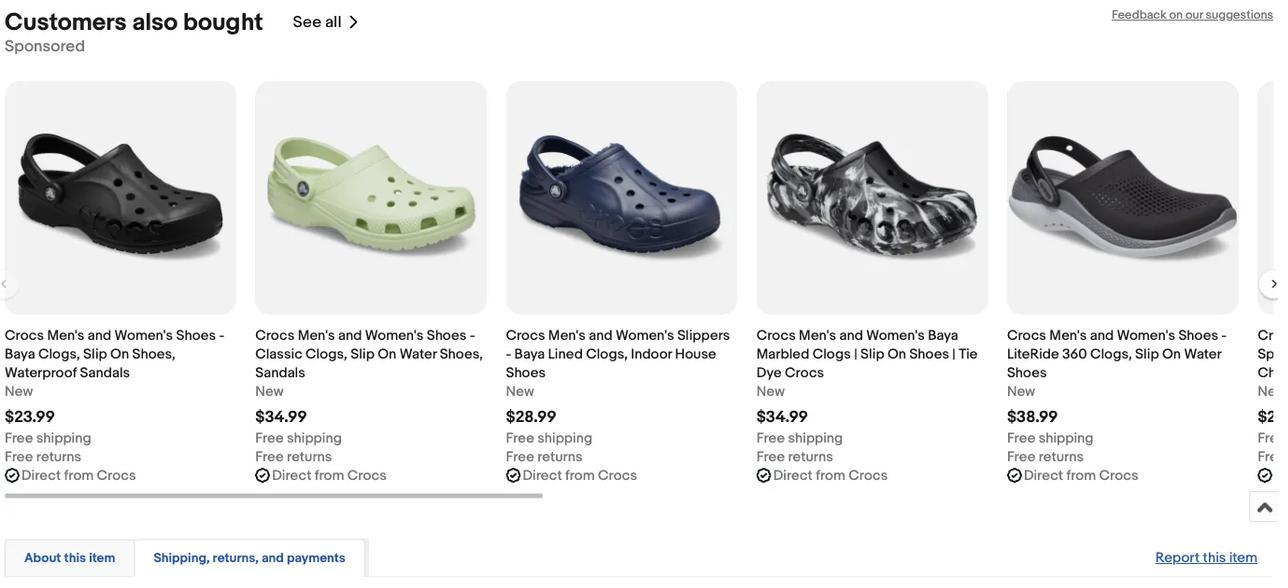 Task type: describe. For each thing, give the bounding box(es) containing it.
direct for free
[[523, 467, 562, 484]]

crocs inside crocs men's and women's shoes - classic clogs, slip on water shoes, sandals new $34.99 free shipping free returns
[[255, 327, 295, 344]]

crocs down marbled
[[785, 364, 824, 381]]

free shipping text field for crocs
[[756, 429, 843, 448]]

and for crocs
[[839, 327, 863, 344]]

men's for $38.99
[[1049, 327, 1087, 344]]

crocs down crocs men's and women's shoes - baya clogs, slip on shoes, waterproof sandals new $23.99 free shipping free returns
[[97, 467, 136, 484]]

6 new from the left
[[1258, 383, 1278, 400]]

this for about
[[64, 551, 86, 567]]

women's for free
[[616, 327, 674, 344]]

feedback on our suggestions
[[1112, 8, 1273, 23]]

feedback on our suggestions link
[[1112, 8, 1273, 23]]

dye
[[756, 364, 782, 381]]

slip for $23.99
[[83, 346, 107, 363]]

new inside crocs men's and women's baya marbled clogs | slip on shoes | tie dye crocs new $34.99 free shipping free returns
[[756, 383, 785, 400]]

new text field for dye
[[756, 382, 785, 401]]

returns for $34.99
[[287, 448, 332, 465]]

free shipping text field for $23.99
[[5, 429, 91, 448]]

- for $38.99
[[1221, 327, 1227, 344]]

cro new $27 free free
[[1258, 327, 1278, 465]]

direct from crocs for $23.99
[[21, 467, 136, 484]]

shoes inside crocs men's and women's shoes - baya clogs, slip on shoes, waterproof sandals new $23.99 free shipping free returns
[[176, 327, 216, 344]]

$28.99 text field
[[506, 408, 556, 427]]

4 new text field from the left
[[1258, 382, 1278, 401]]

women's for $38.99
[[1117, 327, 1175, 344]]

returns for $23.99
[[36, 448, 81, 465]]

shoes, inside crocs men's and women's shoes - classic clogs, slip on water shoes, sandals new $34.99 free shipping free returns
[[440, 346, 483, 363]]

water inside crocs men's and women's shoes - literide 360 clogs, slip on water shoes new $38.99 free shipping free returns
[[1184, 346, 1221, 363]]

from for free
[[565, 467, 595, 484]]

See all text field
[[293, 13, 342, 33]]

direct from crocs for free
[[523, 467, 637, 484]]

crocs inside crocs men's and women's shoes - literide 360 clogs, slip on water shoes new $38.99 free shipping free returns
[[1007, 327, 1046, 344]]

free returns text field for free
[[506, 448, 583, 466]]

our
[[1186, 8, 1203, 23]]

new text field for $23.99
[[5, 382, 33, 401]]

shipping for $38.99
[[1039, 430, 1094, 447]]

clogs, inside crocs men's and women's slippers - baya lined clogs, indoor house shoes new $28.99 free shipping free returns
[[586, 346, 628, 363]]

shipping, returns, and payments button
[[154, 550, 346, 568]]

on for crocs
[[887, 346, 906, 363]]

$27 text field
[[1258, 408, 1278, 427]]

from for $23.99
[[64, 467, 94, 484]]

report this item
[[1155, 550, 1257, 567]]

direct from crocs for $38.99
[[1024, 467, 1138, 484]]

also
[[132, 8, 178, 37]]

shoes inside crocs men's and women's shoes - classic clogs, slip on water shoes, sandals new $34.99 free shipping free returns
[[427, 327, 466, 344]]

$34.99 inside crocs men's and women's shoes - classic clogs, slip on water shoes, sandals new $34.99 free shipping free returns
[[255, 408, 307, 427]]

on for $23.99
[[110, 346, 129, 363]]

crocs men's and women's baya marbled clogs | slip on shoes | tie dye crocs new $34.99 free shipping free returns
[[756, 327, 978, 465]]

bought
[[183, 8, 263, 37]]

men's for free
[[548, 327, 586, 344]]

direct from crocs text field for $34.99
[[773, 466, 888, 485]]

clogs
[[813, 346, 851, 363]]

Direct from Crocs text field
[[272, 466, 387, 485]]

1 free text field from the top
[[1258, 429, 1278, 448]]

women's for $34.99
[[365, 327, 424, 344]]

baya for $28.99
[[514, 346, 545, 363]]

tie
[[959, 346, 978, 363]]

direct for crocs
[[773, 467, 813, 484]]

from for crocs
[[816, 467, 845, 484]]

slip for $34.99
[[351, 346, 374, 363]]

suggestions
[[1206, 8, 1273, 23]]

2 | from the left
[[952, 346, 956, 363]]

new inside crocs men's and women's shoes - literide 360 clogs, slip on water shoes new $38.99 free shipping free returns
[[1007, 383, 1035, 400]]

baya for $23.99
[[5, 346, 35, 363]]

on
[[1169, 8, 1183, 23]]

and for $23.99
[[88, 327, 111, 344]]

free returns text field for $23.99
[[5, 448, 81, 466]]

and for $38.99
[[1090, 327, 1114, 344]]

men's for crocs
[[799, 327, 836, 344]]

men's for $23.99
[[47, 327, 84, 344]]

$34.99 text field
[[756, 408, 808, 427]]

lined
[[548, 346, 583, 363]]

new text field for $28.99
[[506, 382, 534, 401]]

crocs up marbled
[[756, 327, 796, 344]]

on inside crocs men's and women's shoes - literide 360 clogs, slip on water shoes new $38.99 free shipping free returns
[[1162, 346, 1181, 363]]

new inside crocs men's and women's shoes - classic clogs, slip on water shoes, sandals new $34.99 free shipping free returns
[[255, 383, 284, 400]]

crocs men's and women's slippers - baya lined clogs, indoor house shoes new $28.99 free shipping free returns
[[506, 327, 730, 465]]

this for report
[[1203, 550, 1226, 567]]

about
[[24, 551, 61, 567]]

free returns text field for crocs
[[756, 448, 833, 466]]

sponsored
[[5, 37, 85, 57]]

see
[[293, 13, 321, 33]]

report
[[1155, 550, 1200, 567]]

- for $34.99
[[470, 327, 475, 344]]



Task type: locate. For each thing, give the bounding box(es) containing it.
women's for $23.99
[[114, 327, 173, 344]]

clogs, right lined
[[586, 346, 628, 363]]

direct from crocs text field for $23.99
[[21, 466, 136, 485]]

2 horizontal spatial baya
[[928, 327, 958, 344]]

4 clogs, from the left
[[1090, 346, 1132, 363]]

1 slip from the left
[[83, 346, 107, 363]]

on
[[110, 346, 129, 363], [378, 346, 396, 363], [887, 346, 906, 363], [1162, 346, 1181, 363]]

men's inside crocs men's and women's shoes - baya clogs, slip on shoes, waterproof sandals new $23.99 free shipping free returns
[[47, 327, 84, 344]]

clogs,
[[38, 346, 80, 363], [306, 346, 347, 363], [586, 346, 628, 363], [1090, 346, 1132, 363]]

item
[[1229, 550, 1257, 567], [89, 551, 115, 567]]

4 men's from the left
[[799, 327, 836, 344]]

1 new text field from the left
[[5, 382, 33, 401]]

clogs, right classic
[[306, 346, 347, 363]]

this right about
[[64, 551, 86, 567]]

this inside button
[[64, 551, 86, 567]]

0 horizontal spatial shoes,
[[132, 346, 175, 363]]

0 horizontal spatial item
[[89, 551, 115, 567]]

crocs up the "$28.99" on the left
[[506, 327, 545, 344]]

1 new from the left
[[5, 383, 33, 400]]

1 direct from crocs from the left
[[21, 467, 136, 484]]

2 new text field from the left
[[255, 382, 284, 401]]

new text field for new
[[1007, 382, 1035, 401]]

Free text field
[[1258, 429, 1278, 448], [1258, 448, 1278, 466]]

direct for $34.99
[[272, 467, 311, 484]]

$28.99
[[506, 408, 556, 427]]

4 women's from the left
[[866, 327, 925, 344]]

new text field up $38.99
[[1007, 382, 1035, 401]]

- inside crocs men's and women's shoes - baya clogs, slip on shoes, waterproof sandals new $23.99 free shipping free returns
[[219, 327, 224, 344]]

$34.99 down classic
[[255, 408, 307, 427]]

1 horizontal spatial baya
[[514, 346, 545, 363]]

5 women's from the left
[[1117, 327, 1175, 344]]

on inside crocs men's and women's shoes - classic clogs, slip on water shoes, sandals new $34.99 free shipping free returns
[[378, 346, 396, 363]]

3 new from the left
[[506, 383, 534, 400]]

item right report
[[1229, 550, 1257, 567]]

shoes inside crocs men's and women's baya marbled clogs | slip on shoes | tie dye crocs new $34.99 free shipping free returns
[[909, 346, 949, 363]]

1 free shipping text field from the left
[[5, 429, 91, 448]]

marbled
[[756, 346, 809, 363]]

indoor
[[631, 346, 672, 363]]

3 free returns text field from the left
[[506, 448, 583, 466]]

shoes inside crocs men's and women's slippers - baya lined clogs, indoor house shoes new $28.99 free shipping free returns
[[506, 364, 546, 381]]

returns inside crocs men's and women's shoes - baya clogs, slip on shoes, waterproof sandals new $23.99 free shipping free returns
[[36, 448, 81, 465]]

New text field
[[506, 382, 534, 401], [756, 382, 785, 401], [1007, 382, 1035, 401], [1258, 382, 1278, 401]]

direct from crocs
[[21, 467, 136, 484], [272, 467, 387, 484], [523, 467, 637, 484], [773, 467, 888, 484], [1024, 467, 1138, 484]]

men's inside crocs men's and women's shoes - literide 360 clogs, slip on water shoes new $38.99 free shipping free returns
[[1049, 327, 1087, 344]]

direct from crocs text field down $28.99 "text box"
[[523, 466, 637, 485]]

free shipping text field for free
[[506, 429, 592, 448]]

crocs down crocs men's and women's shoes - literide 360 clogs, slip on water shoes new $38.99 free shipping free returns
[[1099, 467, 1138, 484]]

crocs inside text box
[[347, 467, 387, 484]]

direct down $34.99 text field
[[773, 467, 813, 484]]

literide
[[1007, 346, 1059, 363]]

men's inside crocs men's and women's baya marbled clogs | slip on shoes | tie dye crocs new $34.99 free shipping free returns
[[799, 327, 836, 344]]

new text field up $27 text box
[[1258, 382, 1278, 401]]

direct from crocs down $34.99 text field
[[773, 467, 888, 484]]

direct from crocs down $34.99 text box
[[272, 467, 387, 484]]

from inside text box
[[315, 467, 344, 484]]

returns inside crocs men's and women's shoes - literide 360 clogs, slip on water shoes new $38.99 free shipping free returns
[[1039, 448, 1084, 465]]

1 horizontal spatial sandals
[[255, 364, 305, 381]]

women's inside crocs men's and women's slippers - baya lined clogs, indoor house shoes new $28.99 free shipping free returns
[[616, 327, 674, 344]]

2 men's from the left
[[298, 327, 335, 344]]

and inside button
[[262, 551, 284, 567]]

baya inside crocs men's and women's baya marbled clogs | slip on shoes | tie dye crocs new $34.99 free shipping free returns
[[928, 327, 958, 344]]

1 direct from the left
[[21, 467, 61, 484]]

| left tie
[[952, 346, 956, 363]]

2 slip from the left
[[351, 346, 374, 363]]

$38.99
[[1007, 408, 1058, 427]]

4 direct from the left
[[773, 467, 813, 484]]

new up $23.99 text box
[[5, 383, 33, 400]]

direct from crocs down $28.99 "text box"
[[523, 467, 637, 484]]

1 | from the left
[[854, 346, 857, 363]]

3 returns from the left
[[537, 448, 583, 465]]

free shipping text field down $34.99 text field
[[756, 429, 843, 448]]

1 free returns text field from the left
[[5, 448, 81, 466]]

direct down $38.99 text box
[[1024, 467, 1063, 484]]

direct from crocs for $34.99
[[272, 467, 387, 484]]

$34.99
[[255, 408, 307, 427], [756, 408, 808, 427]]

free returns text field down the "$28.99" on the left
[[506, 448, 583, 466]]

clogs, up waterproof
[[38, 346, 80, 363]]

crocs inside crocs men's and women's shoes - baya clogs, slip on shoes, waterproof sandals new $23.99 free shipping free returns
[[5, 327, 44, 344]]

feedback
[[1112, 8, 1166, 23]]

returns up direct from crocs text box
[[287, 448, 332, 465]]

and inside crocs men's and women's shoes - classic clogs, slip on water shoes, sandals new $34.99 free shipping free returns
[[338, 327, 362, 344]]

water
[[399, 346, 437, 363], [1184, 346, 1221, 363]]

3 slip from the left
[[860, 346, 884, 363]]

5 returns from the left
[[1039, 448, 1084, 465]]

shoes
[[176, 327, 216, 344], [427, 327, 466, 344], [1178, 327, 1218, 344], [909, 346, 949, 363], [506, 364, 546, 381], [1007, 364, 1047, 381]]

see all
[[293, 13, 342, 33]]

shipping
[[36, 430, 91, 447], [287, 430, 342, 447], [537, 430, 592, 447], [788, 430, 843, 447], [1039, 430, 1094, 447]]

direct from crocs text field down $23.99 text box
[[21, 466, 136, 485]]

3 direct from crocs text field from the left
[[773, 466, 888, 485]]

free shipping text field for $38.99
[[1007, 429, 1094, 448]]

4 new from the left
[[756, 383, 785, 400]]

and inside crocs men's and women's shoes - literide 360 clogs, slip on water shoes new $38.99 free shipping free returns
[[1090, 327, 1114, 344]]

3 shipping from the left
[[537, 430, 592, 447]]

2 $34.99 from the left
[[756, 408, 808, 427]]

direct from crocs for crocs
[[773, 467, 888, 484]]

this right report
[[1203, 550, 1226, 567]]

slip
[[83, 346, 107, 363], [351, 346, 374, 363], [860, 346, 884, 363], [1135, 346, 1159, 363]]

1 $34.99 from the left
[[255, 408, 307, 427]]

new
[[5, 383, 33, 400], [255, 383, 284, 400], [506, 383, 534, 400], [756, 383, 785, 400], [1007, 383, 1035, 400], [1258, 383, 1278, 400]]

shipping down the "$28.99" on the left
[[537, 430, 592, 447]]

2 free text field from the top
[[1258, 448, 1278, 466]]

returns down $23.99 text box
[[36, 448, 81, 465]]

direct down the "$28.99" on the left
[[523, 467, 562, 484]]

sandals inside crocs men's and women's shoes - baya clogs, slip on shoes, waterproof sandals new $23.99 free shipping free returns
[[80, 364, 130, 381]]

men's up clogs
[[799, 327, 836, 344]]

women's inside crocs men's and women's shoes - literide 360 clogs, slip on water shoes new $38.99 free shipping free returns
[[1117, 327, 1175, 344]]

item right about
[[89, 551, 115, 567]]

baya inside crocs men's and women's slippers - baya lined clogs, indoor house shoes new $28.99 free shipping free returns
[[514, 346, 545, 363]]

men's up waterproof
[[47, 327, 84, 344]]

direct from crocs text field for $28.99
[[523, 466, 637, 485]]

2 from from the left
[[315, 467, 344, 484]]

free shipping text field down $23.99 text box
[[5, 429, 91, 448]]

shoes, inside crocs men's and women's shoes - baya clogs, slip on shoes, waterproof sandals new $23.99 free shipping free returns
[[132, 346, 175, 363]]

shipping, returns, and payments
[[154, 551, 346, 567]]

2 on from the left
[[378, 346, 396, 363]]

women's for crocs
[[866, 327, 925, 344]]

returns
[[36, 448, 81, 465], [287, 448, 332, 465], [537, 448, 583, 465], [788, 448, 833, 465], [1039, 448, 1084, 465]]

crocs men's and women's shoes - classic clogs, slip on water shoes, sandals new $34.99 free shipping free returns
[[255, 327, 483, 465]]

shipping down $38.99 text box
[[1039, 430, 1094, 447]]

2 shipping from the left
[[287, 430, 342, 447]]

free returns text field for $38.99
[[1007, 448, 1084, 466]]

- for $23.99
[[219, 327, 224, 344]]

crocs
[[5, 327, 44, 344], [255, 327, 295, 344], [506, 327, 545, 344], [756, 327, 796, 344], [1007, 327, 1046, 344], [785, 364, 824, 381], [97, 467, 136, 484], [347, 467, 387, 484], [598, 467, 637, 484], [849, 467, 888, 484], [1099, 467, 1138, 484]]

and inside crocs men's and women's shoes - baya clogs, slip on shoes, waterproof sandals new $23.99 free shipping free returns
[[88, 327, 111, 344]]

|
[[854, 346, 857, 363], [952, 346, 956, 363]]

item inside button
[[89, 551, 115, 567]]

sandals right waterproof
[[80, 364, 130, 381]]

4 shipping from the left
[[788, 430, 843, 447]]

direct from crocs down $38.99 text box
[[1024, 467, 1138, 484]]

clogs, inside crocs men's and women's shoes - literide 360 clogs, slip on water shoes new $38.99 free shipping free returns
[[1090, 346, 1132, 363]]

new up $34.99 text box
[[255, 383, 284, 400]]

men's inside crocs men's and women's slippers - baya lined clogs, indoor house shoes new $28.99 free shipping free returns
[[548, 327, 586, 344]]

slippers
[[677, 327, 730, 344]]

on for $34.99
[[378, 346, 396, 363]]

customers
[[5, 8, 127, 37]]

$38.99 text field
[[1007, 408, 1058, 427]]

free returns text field down $23.99 text box
[[5, 448, 81, 466]]

from up "payments"
[[315, 467, 344, 484]]

2 free returns text field from the left
[[255, 448, 332, 466]]

about this item button
[[24, 550, 115, 568]]

2 sandals from the left
[[255, 364, 305, 381]]

| right clogs
[[854, 346, 857, 363]]

shipping inside crocs men's and women's baya marbled clogs | slip on shoes | tie dye crocs new $34.99 free shipping free returns
[[788, 430, 843, 447]]

1 horizontal spatial water
[[1184, 346, 1221, 363]]

1 horizontal spatial this
[[1203, 550, 1226, 567]]

- inside crocs men's and women's shoes - classic clogs, slip on water shoes, sandals new $34.99 free shipping free returns
[[470, 327, 475, 344]]

free returns text field down $38.99 text box
[[1007, 448, 1084, 466]]

clogs, right 360
[[1090, 346, 1132, 363]]

2 women's from the left
[[365, 327, 424, 344]]

shipping down $34.99 text box
[[287, 430, 342, 447]]

this
[[1203, 550, 1226, 567], [64, 551, 86, 567]]

and
[[88, 327, 111, 344], [338, 327, 362, 344], [589, 327, 612, 344], [839, 327, 863, 344], [1090, 327, 1114, 344], [262, 551, 284, 567]]

women's
[[114, 327, 173, 344], [365, 327, 424, 344], [616, 327, 674, 344], [866, 327, 925, 344], [1117, 327, 1175, 344]]

shipping inside crocs men's and women's slippers - baya lined clogs, indoor house shoes new $28.99 free shipping free returns
[[537, 430, 592, 447]]

direct from crocs text field for $38.99
[[1024, 466, 1138, 485]]

direct from crocs text field down $38.99 text box
[[1024, 466, 1138, 485]]

direct for $23.99
[[21, 467, 61, 484]]

0 horizontal spatial this
[[64, 551, 86, 567]]

0 horizontal spatial $34.99
[[255, 408, 307, 427]]

4 free shipping text field from the left
[[756, 429, 843, 448]]

2 direct from crocs from the left
[[272, 467, 387, 484]]

clogs, inside crocs men's and women's shoes - baya clogs, slip on shoes, waterproof sandals new $23.99 free shipping free returns
[[38, 346, 80, 363]]

waterproof
[[5, 364, 77, 381]]

4 free returns text field from the left
[[756, 448, 833, 466]]

shipping inside crocs men's and women's shoes - literide 360 clogs, slip on water shoes new $38.99 free shipping free returns
[[1039, 430, 1094, 447]]

sandals
[[80, 364, 130, 381], [255, 364, 305, 381]]

1 sandals from the left
[[80, 364, 130, 381]]

shipping down $23.99 text box
[[36, 430, 91, 447]]

men's for $34.99
[[298, 327, 335, 344]]

shoes,
[[132, 346, 175, 363], [440, 346, 483, 363]]

water inside crocs men's and women's shoes - classic clogs, slip on water shoes, sandals new $34.99 free shipping free returns
[[399, 346, 437, 363]]

on inside crocs men's and women's shoes - baya clogs, slip on shoes, waterproof sandals new $23.99 free shipping free returns
[[110, 346, 129, 363]]

4 on from the left
[[1162, 346, 1181, 363]]

1 men's from the left
[[47, 327, 84, 344]]

1 returns from the left
[[36, 448, 81, 465]]

1 clogs, from the left
[[38, 346, 80, 363]]

3 on from the left
[[887, 346, 906, 363]]

slip inside crocs men's and women's shoes - baya clogs, slip on shoes, waterproof sandals new $23.99 free shipping free returns
[[83, 346, 107, 363]]

2 direct from crocs text field from the left
[[523, 466, 637, 485]]

1 horizontal spatial new text field
[[255, 382, 284, 401]]

- inside crocs men's and women's shoes - literide 360 clogs, slip on water shoes new $38.99 free shipping free returns
[[1221, 327, 1227, 344]]

1 shoes, from the left
[[132, 346, 175, 363]]

1 horizontal spatial |
[[952, 346, 956, 363]]

2 returns from the left
[[287, 448, 332, 465]]

4 direct from crocs text field from the left
[[1024, 466, 1138, 485]]

slip inside crocs men's and women's shoes - literide 360 clogs, slip on water shoes new $38.99 free shipping free returns
[[1135, 346, 1159, 363]]

1 shipping from the left
[[36, 430, 91, 447]]

2 water from the left
[[1184, 346, 1221, 363]]

new inside crocs men's and women's shoes - baya clogs, slip on shoes, waterproof sandals new $23.99 free shipping free returns
[[5, 383, 33, 400]]

1 water from the left
[[399, 346, 437, 363]]

tab list containing about this item
[[5, 536, 1273, 578]]

3 direct from the left
[[523, 467, 562, 484]]

5 from from the left
[[1066, 467, 1096, 484]]

direct for $38.99
[[1024, 467, 1063, 484]]

women's inside crocs men's and women's shoes - baya clogs, slip on shoes, waterproof sandals new $23.99 free shipping free returns
[[114, 327, 173, 344]]

payments
[[287, 551, 346, 567]]

0 horizontal spatial water
[[399, 346, 437, 363]]

free
[[5, 430, 33, 447], [255, 430, 284, 447], [506, 430, 534, 447], [756, 430, 785, 447], [1007, 430, 1035, 447], [1258, 430, 1278, 447], [5, 448, 33, 465], [255, 448, 284, 465], [506, 448, 534, 465], [756, 448, 785, 465], [1007, 448, 1035, 465], [1258, 448, 1278, 465]]

and for $34.99
[[338, 327, 362, 344]]

men's
[[47, 327, 84, 344], [298, 327, 335, 344], [548, 327, 586, 344], [799, 327, 836, 344], [1049, 327, 1087, 344]]

shipping inside crocs men's and women's shoes - baya clogs, slip on shoes, waterproof sandals new $23.99 free shipping free returns
[[36, 430, 91, 447]]

direct
[[21, 467, 61, 484], [272, 467, 311, 484], [523, 467, 562, 484], [773, 467, 813, 484], [1024, 467, 1063, 484]]

2 clogs, from the left
[[306, 346, 347, 363]]

New text field
[[5, 382, 33, 401], [255, 382, 284, 401]]

from down crocs men's and women's shoes - literide 360 clogs, slip on water shoes new $38.99 free shipping free returns
[[1066, 467, 1096, 484]]

1 on from the left
[[110, 346, 129, 363]]

clogs, inside crocs men's and women's shoes - classic clogs, slip on water shoes, sandals new $34.99 free shipping free returns
[[306, 346, 347, 363]]

5 free shipping text field from the left
[[1007, 429, 1094, 448]]

from for $34.99
[[315, 467, 344, 484]]

2 new text field from the left
[[756, 382, 785, 401]]

see all link
[[293, 8, 360, 37]]

direct from crocs down $23.99 text box
[[21, 467, 136, 484]]

1 horizontal spatial shoes,
[[440, 346, 483, 363]]

women's inside crocs men's and women's baya marbled clogs | slip on shoes | tie dye crocs new $34.99 free shipping free returns
[[866, 327, 925, 344]]

free shipping text field down $38.99 text box
[[1007, 429, 1094, 448]]

new inside crocs men's and women's slippers - baya lined clogs, indoor house shoes new $28.99 free shipping free returns
[[506, 383, 534, 400]]

1 new text field from the left
[[506, 382, 534, 401]]

new text field down dye
[[756, 382, 785, 401]]

free returns text field down $34.99 text field
[[756, 448, 833, 466]]

men's inside crocs men's and women's shoes - classic clogs, slip on water shoes, sandals new $34.99 free shipping free returns
[[298, 327, 335, 344]]

slip inside crocs men's and women's shoes - classic clogs, slip on water shoes, sandals new $34.99 free shipping free returns
[[351, 346, 374, 363]]

women's inside crocs men's and women's shoes - classic clogs, slip on water shoes, sandals new $34.99 free shipping free returns
[[365, 327, 424, 344]]

3 women's from the left
[[616, 327, 674, 344]]

direct inside direct from crocs text box
[[272, 467, 311, 484]]

crocs men's and women's shoes - literide 360 clogs, slip on water shoes new $38.99 free shipping free returns
[[1007, 327, 1227, 465]]

sandals for $23.99
[[80, 364, 130, 381]]

3 new text field from the left
[[1007, 382, 1035, 401]]

1 from from the left
[[64, 467, 94, 484]]

direct down $34.99 text box
[[272, 467, 311, 484]]

0 horizontal spatial |
[[854, 346, 857, 363]]

5 free returns text field from the left
[[1007, 448, 1084, 466]]

2 free shipping text field from the left
[[255, 429, 342, 448]]

baya inside crocs men's and women's shoes - baya clogs, slip on shoes, waterproof sandals new $23.99 free shipping free returns
[[5, 346, 35, 363]]

and inside crocs men's and women's baya marbled clogs | slip on shoes | tie dye crocs new $34.99 free shipping free returns
[[839, 327, 863, 344]]

2 new from the left
[[255, 383, 284, 400]]

customers also bought
[[5, 8, 263, 37]]

Free shipping text field
[[5, 429, 91, 448], [255, 429, 342, 448], [506, 429, 592, 448], [756, 429, 843, 448], [1007, 429, 1094, 448]]

baya
[[928, 327, 958, 344], [5, 346, 35, 363], [514, 346, 545, 363]]

classic
[[255, 346, 302, 363]]

2 shoes, from the left
[[440, 346, 483, 363]]

crocs up waterproof
[[5, 327, 44, 344]]

from up about this item button
[[64, 467, 94, 484]]

free shipping text field down $34.99 text box
[[255, 429, 342, 448]]

3 direct from crocs from the left
[[523, 467, 637, 484]]

and for free
[[589, 327, 612, 344]]

crocs down crocs men's and women's slippers - baya lined clogs, indoor house shoes new $28.99 free shipping free returns
[[598, 467, 637, 484]]

returns inside crocs men's and women's shoes - classic clogs, slip on water shoes, sandals new $34.99 free shipping free returns
[[287, 448, 332, 465]]

sandals down classic
[[255, 364, 305, 381]]

5 shipping from the left
[[1039, 430, 1094, 447]]

4 direct from crocs from the left
[[773, 467, 888, 484]]

shipping for $34.99
[[287, 430, 342, 447]]

all
[[325, 13, 342, 33]]

returns,
[[213, 551, 259, 567]]

returns down $28.99 "text box"
[[537, 448, 583, 465]]

0 horizontal spatial baya
[[5, 346, 35, 363]]

report this item link
[[1146, 541, 1267, 576]]

returns down $34.99 text field
[[788, 448, 833, 465]]

new down dye
[[756, 383, 785, 400]]

direct from crocs text field down $34.99 text field
[[773, 466, 888, 485]]

4 returns from the left
[[788, 448, 833, 465]]

new text field up $23.99 text box
[[5, 382, 33, 401]]

crocs down crocs men's and women's baya marbled clogs | slip on shoes | tie dye crocs new $34.99 free shipping free returns
[[849, 467, 888, 484]]

free returns text field down $34.99 text box
[[255, 448, 332, 466]]

2 direct from the left
[[272, 467, 311, 484]]

3 men's from the left
[[548, 327, 586, 344]]

$34.99 text field
[[255, 408, 307, 427]]

free returns text field for $34.99
[[255, 448, 332, 466]]

$27
[[1258, 408, 1278, 427]]

new up $38.99
[[1007, 383, 1035, 400]]

new up $28.99 "text box"
[[506, 383, 534, 400]]

men's up classic
[[298, 327, 335, 344]]

sandals inside crocs men's and women's shoes - classic clogs, slip on water shoes, sandals new $34.99 free shipping free returns
[[255, 364, 305, 381]]

1 horizontal spatial item
[[1229, 550, 1257, 567]]

on inside crocs men's and women's baya marbled clogs | slip on shoes | tie dye crocs new $34.99 free shipping free returns
[[887, 346, 906, 363]]

from for $38.99
[[1066, 467, 1096, 484]]

free shipping text field for $34.99
[[255, 429, 342, 448]]

1 direct from crocs text field from the left
[[21, 466, 136, 485]]

shipping inside crocs men's and women's shoes - classic clogs, slip on water shoes, sandals new $34.99 free shipping free returns
[[287, 430, 342, 447]]

3 clogs, from the left
[[586, 346, 628, 363]]

1 horizontal spatial $34.99
[[756, 408, 808, 427]]

direct down $23.99 text box
[[21, 467, 61, 484]]

new up $27 text box
[[1258, 383, 1278, 400]]

house
[[675, 346, 716, 363]]

-
[[219, 327, 224, 344], [470, 327, 475, 344], [1221, 327, 1227, 344], [506, 346, 511, 363]]

about this item
[[24, 551, 115, 567]]

3 from from the left
[[565, 467, 595, 484]]

shipping for $23.99
[[36, 430, 91, 447]]

crocs down crocs men's and women's shoes - classic clogs, slip on water shoes, sandals new $34.99 free shipping free returns
[[347, 467, 387, 484]]

free shipping text field down the "$28.99" on the left
[[506, 429, 592, 448]]

cro
[[1258, 327, 1278, 344]]

4 slip from the left
[[1135, 346, 1159, 363]]

Direct from Crocs text field
[[21, 466, 136, 485], [523, 466, 637, 485], [773, 466, 888, 485], [1024, 466, 1138, 485]]

returns down $38.99 text box
[[1039, 448, 1084, 465]]

new text field for $34.99
[[255, 382, 284, 401]]

Free returns text field
[[5, 448, 81, 466], [255, 448, 332, 466], [506, 448, 583, 466], [756, 448, 833, 466], [1007, 448, 1084, 466]]

returns for $38.99
[[1039, 448, 1084, 465]]

new text field up $34.99 text box
[[255, 382, 284, 401]]

5 new from the left
[[1007, 383, 1035, 400]]

tab list
[[5, 536, 1273, 578]]

3 free shipping text field from the left
[[506, 429, 592, 448]]

shipping,
[[154, 551, 210, 567]]

from down crocs men's and women's slippers - baya lined clogs, indoor house shoes new $28.99 free shipping free returns
[[565, 467, 595, 484]]

slip for crocs
[[860, 346, 884, 363]]

crocs inside crocs men's and women's slippers - baya lined clogs, indoor house shoes new $28.99 free shipping free returns
[[506, 327, 545, 344]]

and inside crocs men's and women's slippers - baya lined clogs, indoor house shoes new $28.99 free shipping free returns
[[589, 327, 612, 344]]

$23.99
[[5, 408, 55, 427]]

crocs men's and women's shoes - baya clogs, slip on shoes, waterproof sandals new $23.99 free shipping free returns
[[5, 327, 224, 465]]

returns inside crocs men's and women's slippers - baya lined clogs, indoor house shoes new $28.99 free shipping free returns
[[537, 448, 583, 465]]

item for report this item
[[1229, 550, 1257, 567]]

$34.99 inside crocs men's and women's baya marbled clogs | slip on shoes | tie dye crocs new $34.99 free shipping free returns
[[756, 408, 808, 427]]

- for $28.99
[[506, 346, 511, 363]]

$23.99 text field
[[5, 408, 55, 427]]

0 horizontal spatial sandals
[[80, 364, 130, 381]]

360
[[1062, 346, 1087, 363]]

from down crocs men's and women's baya marbled clogs | slip on shoes | tie dye crocs new $34.99 free shipping free returns
[[816, 467, 845, 484]]

crocs up literide
[[1007, 327, 1046, 344]]

slip inside crocs men's and women's baya marbled clogs | slip on shoes | tie dye crocs new $34.99 free shipping free returns
[[860, 346, 884, 363]]

from
[[64, 467, 94, 484], [315, 467, 344, 484], [565, 467, 595, 484], [816, 467, 845, 484], [1066, 467, 1096, 484]]

4 from from the left
[[816, 467, 845, 484]]

new text field up $28.99 "text box"
[[506, 382, 534, 401]]

crocs up classic
[[255, 327, 295, 344]]

- inside crocs men's and women's slippers - baya lined clogs, indoor house shoes new $28.99 free shipping free returns
[[506, 346, 511, 363]]

5 men's from the left
[[1049, 327, 1087, 344]]

men's up 360
[[1049, 327, 1087, 344]]

$34.99 down dye
[[756, 408, 808, 427]]

shipping down $34.99 text field
[[788, 430, 843, 447]]

men's up lined
[[548, 327, 586, 344]]

5 direct from the left
[[1024, 467, 1063, 484]]

1 women's from the left
[[114, 327, 173, 344]]

Sponsored text field
[[5, 37, 85, 57]]

sandals for $34.99
[[255, 364, 305, 381]]

0 horizontal spatial new text field
[[5, 382, 33, 401]]

returns inside crocs men's and women's baya marbled clogs | slip on shoes | tie dye crocs new $34.99 free shipping free returns
[[788, 448, 833, 465]]

item for about this item
[[89, 551, 115, 567]]

5 direct from crocs from the left
[[1024, 467, 1138, 484]]



Task type: vqa. For each thing, say whether or not it's contained in the screenshot.
returns
yes



